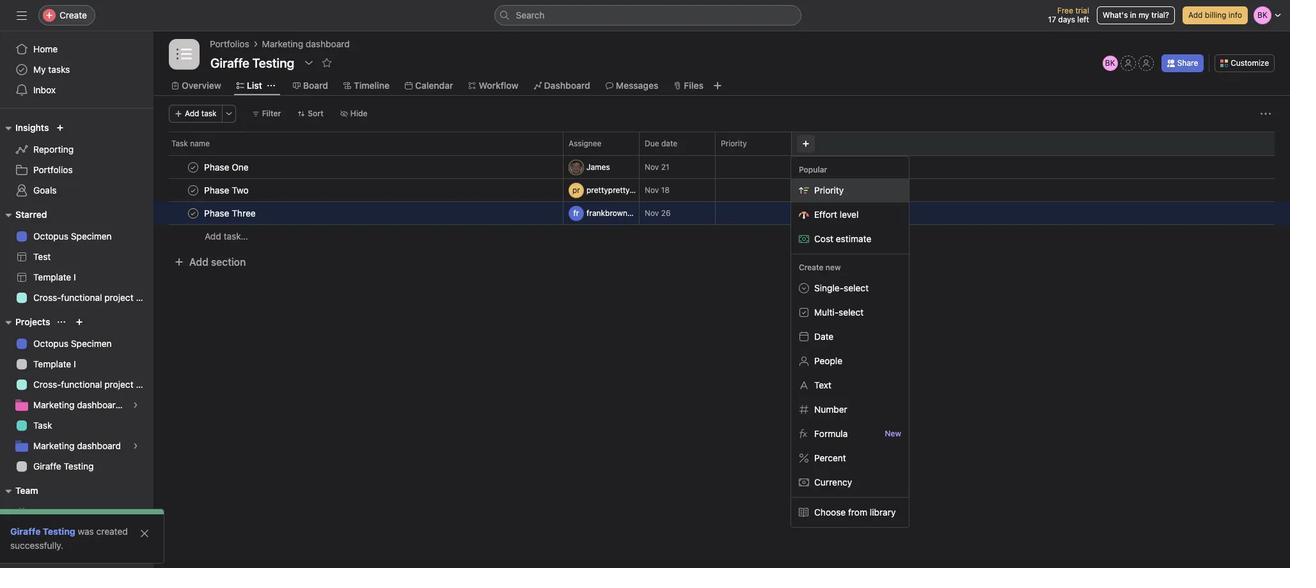 Task type: vqa. For each thing, say whether or not it's contained in the screenshot.
left
yes



Task type: describe. For each thing, give the bounding box(es) containing it.
Completed checkbox
[[185, 206, 201, 221]]

1 vertical spatial giraffe
[[10, 526, 41, 537]]

projects element
[[0, 311, 154, 480]]

add billing info
[[1188, 10, 1242, 20]]

dashboard
[[544, 80, 590, 91]]

estimate
[[836, 233, 871, 244]]

starred element
[[0, 203, 154, 311]]

insights
[[15, 122, 49, 133]]

octopus specimen for test
[[33, 231, 112, 242]]

list link
[[237, 79, 262, 93]]

starred button
[[0, 207, 47, 223]]

info
[[1229, 10, 1242, 20]]

level
[[840, 209, 859, 220]]

2 cross-functional project plan link from the top
[[8, 375, 153, 395]]

portfolios link inside 'insights' element
[[8, 160, 146, 180]]

plan for 2nd cross-functional project plan link from the bottom of the page
[[136, 292, 153, 303]]

timeline link
[[343, 79, 390, 93]]

reporting
[[33, 144, 74, 155]]

list image
[[177, 47, 192, 62]]

search button
[[494, 5, 801, 26]]

share button
[[1161, 54, 1204, 72]]

see details, marketing dashboards image
[[132, 402, 139, 409]]

share
[[1177, 58, 1198, 68]]

0 vertical spatial marketing
[[262, 38, 303, 49]]

create for create
[[59, 10, 87, 20]]

section
[[211, 257, 246, 268]]

was created successfully.
[[10, 526, 128, 551]]

timeline
[[354, 80, 390, 91]]

completed checkbox for pr
[[185, 183, 201, 198]]

row containing task name
[[154, 132, 1290, 155]]

1 horizontal spatial marketing dashboard link
[[262, 37, 350, 51]]

phase three cell
[[154, 201, 564, 225]]

starred
[[15, 209, 47, 220]]

home
[[33, 43, 58, 54]]

single-
[[814, 283, 844, 294]]

functional inside starred element
[[61, 292, 102, 303]]

select for single-
[[844, 283, 869, 294]]

row containing ja
[[154, 155, 1290, 179]]

sort button
[[292, 105, 329, 123]]

priority inside menu item
[[814, 185, 844, 196]]

messages
[[616, 80, 658, 91]]

insights button
[[0, 120, 49, 136]]

octopus for starred
[[33, 231, 68, 242]]

26
[[661, 209, 671, 218]]

date
[[661, 139, 677, 148]]

james
[[587, 162, 610, 172]]

marketing dashboards
[[33, 400, 126, 411]]

phase two cell
[[154, 178, 564, 202]]

0 vertical spatial portfolios
[[210, 38, 249, 49]]

nov for nov 18
[[645, 185, 659, 195]]

pr button
[[569, 183, 636, 198]]

i for template i link within the projects element
[[74, 359, 76, 370]]

calendar
[[415, 80, 453, 91]]

was
[[78, 526, 94, 537]]

fr
[[573, 208, 579, 218]]

header untitled section tree grid
[[154, 155, 1290, 248]]

sort
[[308, 109, 324, 118]]

filter
[[262, 109, 281, 118]]

free trial 17 days left
[[1048, 6, 1089, 24]]

cost
[[814, 233, 833, 244]]

see details, marketing dashboard image
[[132, 443, 139, 450]]

octopus specimen for template i
[[33, 338, 112, 349]]

hide sidebar image
[[17, 10, 27, 20]]

testing inside projects element
[[64, 461, 94, 472]]

due date
[[645, 139, 677, 148]]

choose
[[814, 507, 846, 518]]

— button
[[716, 202, 791, 225]]

invite button
[[12, 541, 67, 564]]

fr button
[[569, 206, 636, 221]]

add task
[[185, 109, 217, 118]]

add for add billing info
[[1188, 10, 1203, 20]]

completed image for fr
[[185, 206, 201, 221]]

search list box
[[494, 5, 801, 26]]

dashboard inside projects element
[[77, 441, 121, 452]]

add field image
[[802, 140, 810, 148]]

row containing fr
[[154, 201, 1290, 225]]

completed image
[[185, 183, 201, 198]]

giraffe testing inside projects element
[[33, 461, 94, 472]]

17
[[1048, 15, 1056, 24]]

add billing info button
[[1183, 6, 1248, 24]]

hide button
[[334, 105, 373, 123]]

priority menu item
[[791, 178, 909, 203]]

created
[[96, 526, 128, 537]]

what's in my trial?
[[1103, 10, 1169, 20]]

what's in my trial? button
[[1097, 6, 1175, 24]]

popular
[[799, 165, 827, 175]]

team
[[15, 485, 38, 496]]

name
[[190, 139, 210, 148]]

tasks
[[48, 64, 70, 75]]

choose from library
[[814, 507, 896, 518]]

select for multi-
[[839, 307, 864, 318]]

test
[[33, 251, 51, 262]]

search
[[516, 10, 545, 20]]

completed checkbox for ja
[[185, 160, 201, 175]]

0 vertical spatial giraffe testing link
[[8, 457, 146, 477]]

1 vertical spatial giraffe testing
[[10, 526, 75, 537]]

assignee
[[569, 139, 602, 148]]

bk button
[[1103, 56, 1118, 71]]

workspace
[[48, 507, 93, 518]]

add to starred image
[[322, 58, 332, 68]]

list
[[247, 80, 262, 91]]

global element
[[0, 31, 154, 108]]

close image
[[139, 529, 150, 539]]

cost estimate
[[814, 233, 871, 244]]

show options image
[[304, 58, 314, 68]]

Phase Two text field
[[201, 184, 252, 197]]

customize
[[1231, 58, 1269, 68]]

new
[[826, 263, 841, 272]]

phase one cell
[[154, 155, 564, 179]]

0 vertical spatial portfolios link
[[210, 37, 249, 51]]

ja
[[572, 162, 581, 172]]

marketing for the marketing dashboards link
[[33, 400, 74, 411]]

effort level
[[814, 209, 859, 220]]

0 horizontal spatial more actions image
[[225, 110, 233, 118]]

messages link
[[606, 79, 658, 93]]

octopus for projects
[[33, 338, 68, 349]]

due
[[645, 139, 659, 148]]

overview
[[182, 80, 221, 91]]

Phase One text field
[[201, 161, 252, 174]]

goals
[[33, 185, 57, 196]]

add tab image
[[713, 81, 723, 91]]

board
[[303, 80, 328, 91]]

add for add task
[[185, 109, 199, 118]]

show options, current sort, top image
[[58, 319, 66, 326]]

people
[[814, 356, 843, 367]]

goals link
[[8, 180, 146, 201]]

what's
[[1103, 10, 1128, 20]]

template for template i link within the projects element
[[33, 359, 71, 370]]

free
[[1057, 6, 1073, 15]]

billing
[[1205, 10, 1227, 20]]

left
[[1077, 15, 1089, 24]]

portfolios inside 'insights' element
[[33, 164, 73, 175]]

create new
[[799, 263, 841, 272]]

reporting link
[[8, 139, 146, 160]]

create button
[[38, 5, 95, 26]]

add for add task…
[[205, 231, 221, 242]]



Task type: locate. For each thing, give the bounding box(es) containing it.
marketing dashboards link
[[8, 395, 146, 416]]

filter button
[[246, 105, 287, 123]]

template i inside projects element
[[33, 359, 76, 370]]

completed image inside phase one cell
[[185, 160, 201, 175]]

1 vertical spatial template
[[33, 359, 71, 370]]

my tasks link
[[8, 59, 146, 80]]

0 vertical spatial octopus
[[33, 231, 68, 242]]

giraffe testing link
[[8, 457, 146, 477], [10, 526, 75, 537]]

0 vertical spatial functional
[[61, 292, 102, 303]]

1 horizontal spatial marketing dashboard
[[262, 38, 350, 49]]

i inside starred element
[[74, 272, 76, 283]]

nov 21
[[645, 162, 669, 172]]

marketing for the bottommost marketing dashboard link
[[33, 441, 74, 452]]

specimen for template i
[[71, 338, 112, 349]]

2 octopus specimen link from the top
[[8, 334, 146, 354]]

0 vertical spatial octopus specimen link
[[8, 226, 146, 247]]

1 specimen from the top
[[71, 231, 112, 242]]

octopus specimen link for template i
[[8, 334, 146, 354]]

2 i from the top
[[74, 359, 76, 370]]

2 template i link from the top
[[8, 354, 146, 375]]

create left new
[[799, 263, 824, 272]]

0 vertical spatial cross-functional project plan link
[[8, 288, 153, 308]]

1 vertical spatial marketing dashboard link
[[8, 436, 146, 457]]

create
[[59, 10, 87, 20], [799, 263, 824, 272]]

priority up header untitled section tree grid at the top of page
[[721, 139, 747, 148]]

octopus specimen inside starred element
[[33, 231, 112, 242]]

select down single-select
[[839, 307, 864, 318]]

customize button
[[1215, 54, 1275, 72]]

my inside teams element
[[33, 507, 46, 518]]

1 template i from the top
[[33, 272, 76, 283]]

new project or portfolio image
[[76, 319, 83, 326]]

1 nov from the top
[[645, 162, 659, 172]]

0 vertical spatial cross-functional project plan
[[33, 292, 153, 303]]

completed checkbox up completed image
[[185, 160, 201, 175]]

1 vertical spatial marketing
[[33, 400, 74, 411]]

cross-functional project plan link
[[8, 288, 153, 308], [8, 375, 153, 395]]

hide
[[350, 109, 368, 118]]

add left task
[[185, 109, 199, 118]]

1 octopus specimen from the top
[[33, 231, 112, 242]]

Phase Three text field
[[201, 207, 260, 220]]

task for task
[[33, 420, 52, 431]]

completed checkbox inside phase one cell
[[185, 160, 201, 175]]

my for my tasks
[[33, 64, 46, 75]]

i for template i link in the starred element
[[74, 272, 76, 283]]

0 vertical spatial testing
[[64, 461, 94, 472]]

0 vertical spatial giraffe testing
[[33, 461, 94, 472]]

octopus specimen up test link
[[33, 231, 112, 242]]

0 vertical spatial task
[[171, 139, 188, 148]]

2 template i from the top
[[33, 359, 76, 370]]

nov for nov 21
[[645, 162, 659, 172]]

add task… row
[[154, 225, 1290, 248]]

1 octopus from the top
[[33, 231, 68, 242]]

completed image for ja
[[185, 160, 201, 175]]

0 horizontal spatial portfolios
[[33, 164, 73, 175]]

testing down 'my workspace'
[[43, 526, 75, 537]]

add section
[[189, 257, 246, 268]]

i inside projects element
[[74, 359, 76, 370]]

portfolios link up list link
[[210, 37, 249, 51]]

priority
[[721, 139, 747, 148], [814, 185, 844, 196]]

template for template i link in the starred element
[[33, 272, 71, 283]]

from
[[848, 507, 867, 518]]

0 horizontal spatial marketing dashboard
[[33, 441, 121, 452]]

completed checkbox up completed checkbox
[[185, 183, 201, 198]]

0 vertical spatial dashboard
[[306, 38, 350, 49]]

0 vertical spatial giraffe
[[33, 461, 61, 472]]

marketing up task link
[[33, 400, 74, 411]]

cross-functional project plan link up marketing dashboards
[[8, 375, 153, 395]]

effort
[[814, 209, 837, 220]]

task down the marketing dashboards link
[[33, 420, 52, 431]]

new image
[[57, 124, 64, 132]]

octopus specimen link inside projects element
[[8, 334, 146, 354]]

0 vertical spatial my
[[33, 64, 46, 75]]

0 horizontal spatial create
[[59, 10, 87, 20]]

0 vertical spatial marketing dashboard link
[[262, 37, 350, 51]]

cross-functional project plan up new project or portfolio icon
[[33, 292, 153, 303]]

2 octopus specimen from the top
[[33, 338, 112, 349]]

1 horizontal spatial create
[[799, 263, 824, 272]]

giraffe inside projects element
[[33, 461, 61, 472]]

1 vertical spatial project
[[104, 379, 133, 390]]

functional up marketing dashboards
[[61, 379, 102, 390]]

0 vertical spatial completed checkbox
[[185, 160, 201, 175]]

inbox
[[33, 84, 56, 95]]

2 my from the top
[[33, 507, 46, 518]]

1 vertical spatial my
[[33, 507, 46, 518]]

add left "task…"
[[205, 231, 221, 242]]

more actions image
[[1261, 109, 1271, 119], [225, 110, 233, 118]]

1 vertical spatial select
[[839, 307, 864, 318]]

2 cross- from the top
[[33, 379, 61, 390]]

date
[[814, 331, 834, 342]]

1 vertical spatial task
[[33, 420, 52, 431]]

template down test on the left of page
[[33, 272, 71, 283]]

project
[[104, 292, 133, 303], [104, 379, 133, 390]]

1 functional from the top
[[61, 292, 102, 303]]

specimen inside starred element
[[71, 231, 112, 242]]

completed image down completed image
[[185, 206, 201, 221]]

task link
[[8, 416, 146, 436]]

portfolios link down reporting
[[8, 160, 146, 180]]

in
[[1130, 10, 1137, 20]]

task inside task link
[[33, 420, 52, 431]]

template i down the show options, current sort, top image
[[33, 359, 76, 370]]

0 vertical spatial i
[[74, 272, 76, 283]]

tab actions image
[[267, 82, 275, 90]]

my
[[1139, 10, 1149, 20]]

0 horizontal spatial priority
[[721, 139, 747, 148]]

formula
[[814, 429, 848, 439]]

octopus specimen link for test
[[8, 226, 146, 247]]

successfully.
[[10, 541, 63, 551]]

giraffe testing up teams element
[[33, 461, 94, 472]]

dashboards
[[77, 400, 126, 411]]

nov 26
[[645, 209, 671, 218]]

add left billing
[[1188, 10, 1203, 20]]

0 vertical spatial plan
[[136, 292, 153, 303]]

1 vertical spatial specimen
[[71, 338, 112, 349]]

cross-functional project plan inside projects element
[[33, 379, 153, 390]]

my
[[33, 64, 46, 75], [33, 507, 46, 518]]

1 my from the top
[[33, 64, 46, 75]]

more actions image right task
[[225, 110, 233, 118]]

portfolios down reporting
[[33, 164, 73, 175]]

Completed checkbox
[[185, 160, 201, 175], [185, 183, 201, 198]]

2 octopus from the top
[[33, 338, 68, 349]]

template down the show options, current sort, top image
[[33, 359, 71, 370]]

add
[[1188, 10, 1203, 20], [185, 109, 199, 118], [205, 231, 221, 242], [189, 257, 208, 268]]

2 nov from the top
[[645, 185, 659, 195]]

multi-select
[[814, 307, 864, 318]]

template i inside starred element
[[33, 272, 76, 283]]

task
[[171, 139, 188, 148], [33, 420, 52, 431]]

0 vertical spatial priority
[[721, 139, 747, 148]]

insights element
[[0, 116, 154, 203]]

project inside starred element
[[104, 292, 133, 303]]

create inside dropdown button
[[59, 10, 87, 20]]

files
[[684, 80, 704, 91]]

template i link down test on the left of page
[[8, 267, 146, 288]]

dashboard down task link
[[77, 441, 121, 452]]

cross-functional project plan up dashboards
[[33, 379, 153, 390]]

nov left 18
[[645, 185, 659, 195]]

1 vertical spatial template i
[[33, 359, 76, 370]]

1 vertical spatial portfolios link
[[8, 160, 146, 180]]

my left tasks
[[33, 64, 46, 75]]

0 vertical spatial completed image
[[185, 160, 201, 175]]

select up 'multi-select'
[[844, 283, 869, 294]]

1 vertical spatial plan
[[136, 379, 153, 390]]

calendar link
[[405, 79, 453, 93]]

2 specimen from the top
[[71, 338, 112, 349]]

add inside row
[[205, 231, 221, 242]]

plan inside projects element
[[136, 379, 153, 390]]

select
[[844, 283, 869, 294], [839, 307, 864, 318]]

number
[[814, 404, 847, 415]]

trial?
[[1152, 10, 1169, 20]]

1 vertical spatial create
[[799, 263, 824, 272]]

octopus up test on the left of page
[[33, 231, 68, 242]]

giraffe testing
[[33, 461, 94, 472], [10, 526, 75, 537]]

1 vertical spatial cross-
[[33, 379, 61, 390]]

1 vertical spatial i
[[74, 359, 76, 370]]

row
[[154, 132, 1290, 155], [169, 155, 1275, 156], [154, 155, 1290, 179], [154, 178, 1290, 202], [154, 201, 1290, 225]]

more actions image down customize
[[1261, 109, 1271, 119]]

projects button
[[0, 315, 50, 330]]

my down the team
[[33, 507, 46, 518]]

task for task name
[[171, 139, 188, 148]]

0 vertical spatial project
[[104, 292, 133, 303]]

plan
[[136, 292, 153, 303], [136, 379, 153, 390]]

octopus specimen link down new project or portfolio icon
[[8, 334, 146, 354]]

0 horizontal spatial portfolios link
[[8, 160, 146, 180]]

cross-functional project plan link up new project or portfolio icon
[[8, 288, 153, 308]]

cross- up the marketing dashboards link
[[33, 379, 61, 390]]

1 vertical spatial testing
[[43, 526, 75, 537]]

1 vertical spatial portfolios
[[33, 164, 73, 175]]

1 vertical spatial template i link
[[8, 354, 146, 375]]

0 vertical spatial template
[[33, 272, 71, 283]]

dashboard up add to starred image
[[306, 38, 350, 49]]

octopus specimen link up test on the left of page
[[8, 226, 146, 247]]

portfolios
[[210, 38, 249, 49], [33, 164, 73, 175]]

project up see details, marketing dashboards "image"
[[104, 379, 133, 390]]

octopus specimen link inside starred element
[[8, 226, 146, 247]]

1 horizontal spatial priority
[[814, 185, 844, 196]]

1 horizontal spatial dashboard
[[306, 38, 350, 49]]

2 project from the top
[[104, 379, 133, 390]]

octopus inside starred element
[[33, 231, 68, 242]]

1 vertical spatial giraffe testing link
[[10, 526, 75, 537]]

octopus specimen down new project or portfolio icon
[[33, 338, 112, 349]]

octopus inside projects element
[[33, 338, 68, 349]]

2 completed image from the top
[[185, 206, 201, 221]]

plan for second cross-functional project plan link from the top
[[136, 379, 153, 390]]

test link
[[8, 247, 146, 267]]

specimen down new project or portfolio icon
[[71, 338, 112, 349]]

1 template i link from the top
[[8, 267, 146, 288]]

1 vertical spatial octopus specimen
[[33, 338, 112, 349]]

plan inside starred element
[[136, 292, 153, 303]]

currency
[[814, 477, 852, 488]]

1 cross-functional project plan from the top
[[33, 292, 153, 303]]

invite
[[36, 546, 59, 557]]

1 vertical spatial octopus
[[33, 338, 68, 349]]

create for create new
[[799, 263, 824, 272]]

project for 2nd cross-functional project plan link from the bottom of the page
[[104, 292, 133, 303]]

project down test link
[[104, 292, 133, 303]]

1 horizontal spatial more actions image
[[1261, 109, 1271, 119]]

completed image up completed image
[[185, 160, 201, 175]]

2 cross-functional project plan from the top
[[33, 379, 153, 390]]

1 horizontal spatial task
[[171, 139, 188, 148]]

2 vertical spatial nov
[[645, 209, 659, 218]]

text
[[814, 380, 832, 391]]

my workspace
[[33, 507, 93, 518]]

dashboard
[[306, 38, 350, 49], [77, 441, 121, 452]]

1 vertical spatial cross-functional project plan
[[33, 379, 153, 390]]

specimen for test
[[71, 231, 112, 242]]

octopus specimen inside projects element
[[33, 338, 112, 349]]

1 horizontal spatial portfolios link
[[210, 37, 249, 51]]

marketing dashboard link down the marketing dashboards link
[[8, 436, 146, 457]]

completed image inside the phase three cell
[[185, 206, 201, 221]]

1 vertical spatial marketing dashboard
[[33, 441, 121, 452]]

completed image
[[185, 160, 201, 175], [185, 206, 201, 221]]

cross-functional project plan for second cross-functional project plan link from the top
[[33, 379, 153, 390]]

template i down test on the left of page
[[33, 272, 76, 283]]

0 vertical spatial marketing dashboard
[[262, 38, 350, 49]]

nov for nov 26
[[645, 209, 659, 218]]

add task…
[[205, 231, 248, 242]]

workflow link
[[469, 79, 518, 93]]

2 completed checkbox from the top
[[185, 183, 201, 198]]

0 vertical spatial create
[[59, 10, 87, 20]]

functional up new project or portfolio icon
[[61, 292, 102, 303]]

add left 'section'
[[189, 257, 208, 268]]

my for my workspace
[[33, 507, 46, 518]]

task left name
[[171, 139, 188, 148]]

cross- up projects
[[33, 292, 61, 303]]

my inside global element
[[33, 64, 46, 75]]

create up home link
[[59, 10, 87, 20]]

cross- inside starred element
[[33, 292, 61, 303]]

marketing dashboard up the show options icon
[[262, 38, 350, 49]]

template inside starred element
[[33, 272, 71, 283]]

i up marketing dashboards
[[74, 359, 76, 370]]

cross-functional project plan for 2nd cross-functional project plan link from the bottom of the page
[[33, 292, 153, 303]]

testing up teams element
[[64, 461, 94, 472]]

octopus down the show options, current sort, top image
[[33, 338, 68, 349]]

0 horizontal spatial dashboard
[[77, 441, 121, 452]]

nov left "26"
[[645, 209, 659, 218]]

2 vertical spatial marketing
[[33, 441, 74, 452]]

priority up effort
[[814, 185, 844, 196]]

3 nov from the top
[[645, 209, 659, 218]]

task name
[[171, 139, 210, 148]]

1 completed checkbox from the top
[[185, 160, 201, 175]]

cross-functional project plan inside starred element
[[33, 292, 153, 303]]

multi-
[[814, 307, 839, 318]]

cross-functional project plan
[[33, 292, 153, 303], [33, 379, 153, 390]]

add task… button
[[205, 230, 248, 244]]

marketing up tab actions icon
[[262, 38, 303, 49]]

2 plan from the top
[[136, 379, 153, 390]]

1 vertical spatial nov
[[645, 185, 659, 195]]

template i
[[33, 272, 76, 283], [33, 359, 76, 370]]

octopus
[[33, 231, 68, 242], [33, 338, 68, 349]]

giraffe
[[33, 461, 61, 472], [10, 526, 41, 537]]

projects
[[15, 317, 50, 328]]

1 vertical spatial dashboard
[[77, 441, 121, 452]]

completed checkbox inside phase two cell
[[185, 183, 201, 198]]

None text field
[[207, 51, 298, 74]]

files link
[[674, 79, 704, 93]]

1 vertical spatial completed checkbox
[[185, 183, 201, 198]]

1 vertical spatial priority
[[814, 185, 844, 196]]

project for second cross-functional project plan link from the top
[[104, 379, 133, 390]]

template inside projects element
[[33, 359, 71, 370]]

row containing pr
[[154, 178, 1290, 202]]

1 vertical spatial octopus specimen link
[[8, 334, 146, 354]]

giraffe up the team
[[33, 461, 61, 472]]

marketing dashboard inside projects element
[[33, 441, 121, 452]]

specimen up test link
[[71, 231, 112, 242]]

1 horizontal spatial portfolios
[[210, 38, 249, 49]]

i down test link
[[74, 272, 76, 283]]

new
[[885, 429, 901, 439]]

1 vertical spatial cross-functional project plan link
[[8, 375, 153, 395]]

giraffe testing up successfully.
[[10, 526, 75, 537]]

template i link up marketing dashboards
[[8, 354, 146, 375]]

18
[[661, 185, 670, 195]]

add task button
[[169, 105, 222, 123]]

giraffe testing link up teams element
[[8, 457, 146, 477]]

marketing dashboard link up the show options icon
[[262, 37, 350, 51]]

1 vertical spatial functional
[[61, 379, 102, 390]]

workflow
[[479, 80, 518, 91]]

see details, my workspace image
[[132, 509, 139, 517]]

giraffe up successfully.
[[10, 526, 41, 537]]

single-select
[[814, 283, 869, 294]]

0 vertical spatial template i
[[33, 272, 76, 283]]

2 template from the top
[[33, 359, 71, 370]]

add inside "button"
[[1188, 10, 1203, 20]]

0 vertical spatial octopus specimen
[[33, 231, 112, 242]]

giraffe testing link up successfully.
[[10, 526, 75, 537]]

specimen inside projects element
[[71, 338, 112, 349]]

0 vertical spatial cross-
[[33, 292, 61, 303]]

marketing dashboard down task link
[[33, 441, 121, 452]]

1 completed image from the top
[[185, 160, 201, 175]]

cross- inside projects element
[[33, 379, 61, 390]]

add section button
[[169, 251, 251, 274]]

1 plan from the top
[[136, 292, 153, 303]]

0 vertical spatial template i link
[[8, 267, 146, 288]]

template i link inside starred element
[[8, 267, 146, 288]]

my tasks
[[33, 64, 70, 75]]

0 horizontal spatial marketing dashboard link
[[8, 436, 146, 457]]

nov 18
[[645, 185, 670, 195]]

0 vertical spatial select
[[844, 283, 869, 294]]

1 project from the top
[[104, 292, 133, 303]]

team button
[[0, 484, 38, 499]]

0 vertical spatial specimen
[[71, 231, 112, 242]]

1 template from the top
[[33, 272, 71, 283]]

portfolios up list link
[[210, 38, 249, 49]]

portfolios link
[[210, 37, 249, 51], [8, 160, 146, 180]]

1 octopus specimen link from the top
[[8, 226, 146, 247]]

1 vertical spatial completed image
[[185, 206, 201, 221]]

teams element
[[0, 480, 154, 526]]

0 horizontal spatial task
[[33, 420, 52, 431]]

0 vertical spatial nov
[[645, 162, 659, 172]]

task inside row
[[171, 139, 188, 148]]

add for add section
[[189, 257, 208, 268]]

1 i from the top
[[74, 272, 76, 283]]

nov left 21
[[645, 162, 659, 172]]

functional inside projects element
[[61, 379, 102, 390]]

1 cross- from the top
[[33, 292, 61, 303]]

template i link inside projects element
[[8, 354, 146, 375]]

octopus specimen
[[33, 231, 112, 242], [33, 338, 112, 349]]

functional
[[61, 292, 102, 303], [61, 379, 102, 390]]

1 cross-functional project plan link from the top
[[8, 288, 153, 308]]

2 functional from the top
[[61, 379, 102, 390]]

marketing down task link
[[33, 441, 74, 452]]



